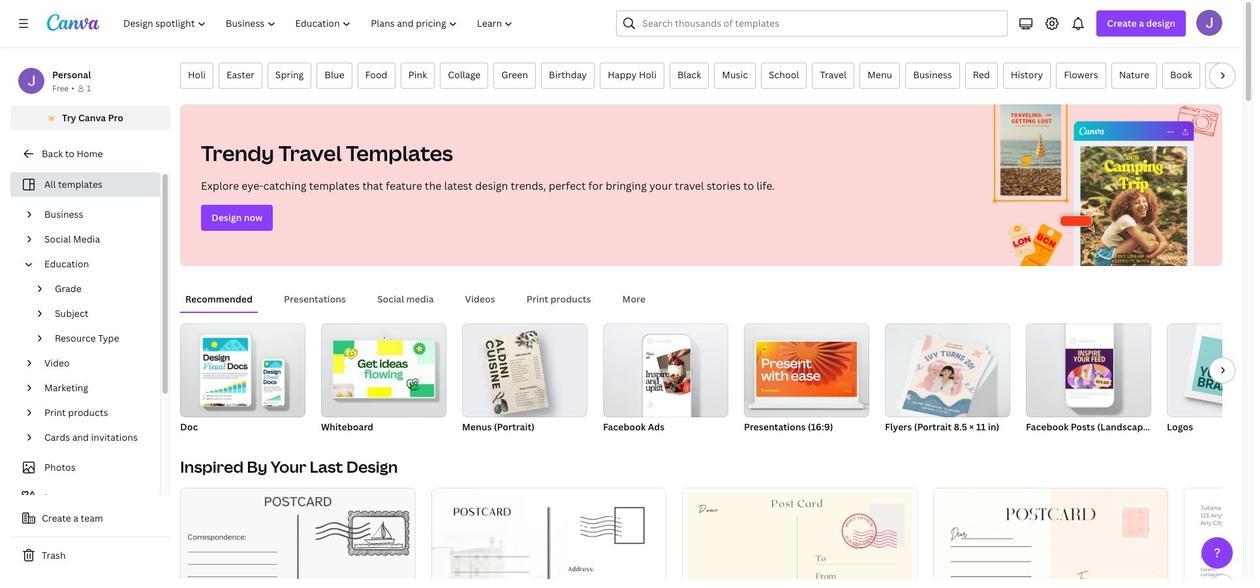 Task type: vqa. For each thing, say whether or not it's contained in the screenshot.
Black and White Minimalist Post Card image
yes



Task type: locate. For each thing, give the bounding box(es) containing it.
presentation (16:9) image
[[745, 324, 870, 418], [757, 342, 858, 398]]

top level navigation element
[[115, 10, 525, 37]]

None search field
[[617, 10, 1009, 37]]

trendy travel templates image
[[980, 104, 1223, 266]]

facebook post (landscape) image
[[1027, 324, 1152, 418], [1066, 349, 1114, 389]]

facebook ad image
[[603, 324, 729, 418], [643, 349, 691, 398]]

doc image
[[180, 324, 306, 418], [180, 324, 306, 418]]

black and white minimalist post card image
[[180, 489, 416, 580]]

menu (portrait) image
[[462, 324, 588, 418], [483, 331, 549, 416]]

gray white real estate agent formal postcard image
[[1185, 489, 1254, 580]]

flyer (portrait 8.5 × 11 in) image
[[886, 324, 1011, 418], [903, 336, 987, 422]]

whiteboard image
[[321, 324, 447, 418], [334, 341, 435, 398]]

pink pastel  paper minimalist postal cards. image
[[683, 489, 918, 580]]



Task type: describe. For each thing, give the bounding box(es) containing it.
Search search field
[[643, 11, 1000, 36]]

jacob simon image
[[1197, 10, 1223, 36]]

logo image
[[1168, 324, 1254, 418]]

pink pastel minimalist postcard image
[[934, 489, 1169, 580]]

white and brown minimalist photo travel postcard image
[[431, 489, 667, 580]]



